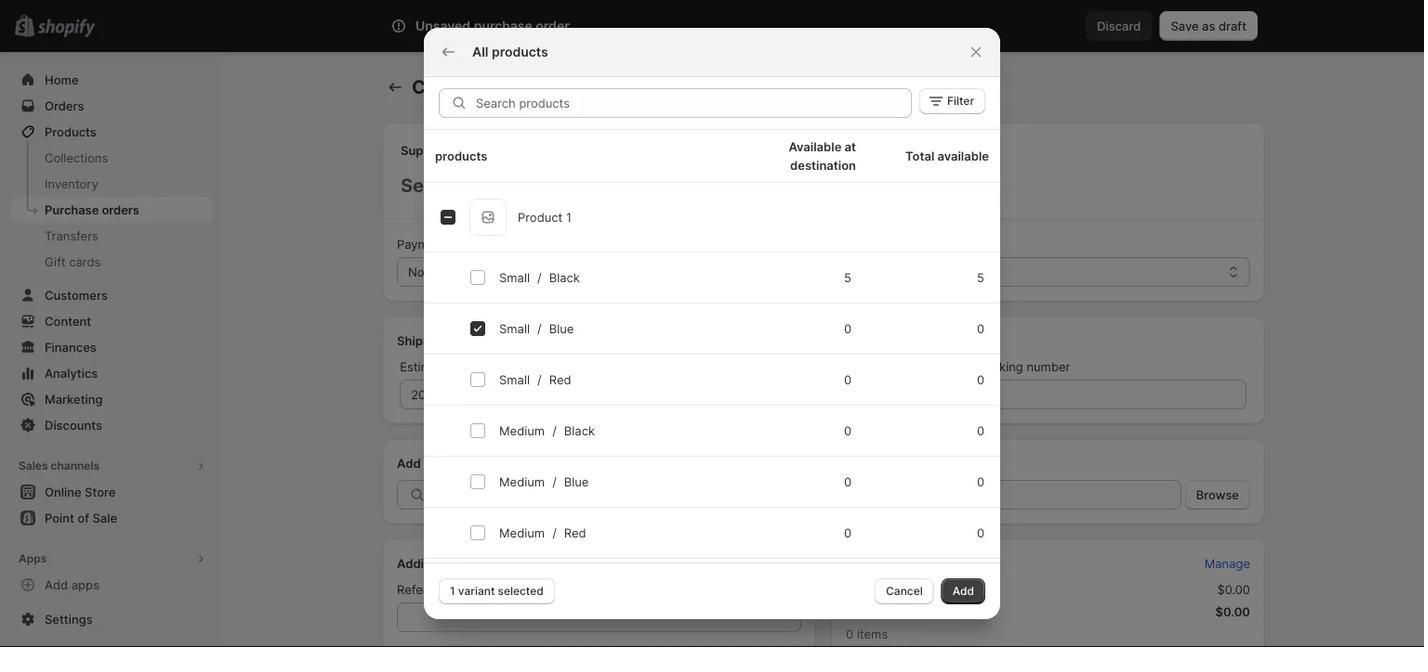 Task type: locate. For each thing, give the bounding box(es) containing it.
1 vertical spatial purchase
[[477, 76, 563, 99]]

1 vertical spatial number
[[458, 583, 502, 597]]

0 vertical spatial supplier
[[401, 143, 449, 158]]

details up "variant"
[[459, 557, 499, 571]]

gift
[[45, 255, 66, 269]]

0 horizontal spatial number
[[458, 583, 502, 597]]

save
[[1171, 19, 1199, 33]]

details
[[456, 334, 495, 348], [459, 557, 499, 571]]

0 horizontal spatial add
[[45, 578, 68, 593]]

1 vertical spatial $0.00
[[1215, 605, 1250, 620]]

0 vertical spatial black
[[549, 271, 580, 285]]

0 horizontal spatial supplier
[[401, 143, 449, 158]]

number for tracking number
[[1027, 360, 1070, 374]]

us dollars (usd)
[[839, 265, 934, 279]]

1 horizontal spatial 1
[[566, 210, 572, 225]]

purchase
[[45, 203, 99, 217]]

manage button
[[1193, 551, 1262, 577]]

small right shipment details
[[499, 322, 530, 336]]

purchase down all products
[[477, 76, 563, 99]]

1 vertical spatial small
[[499, 322, 530, 336]]

taxes
[[846, 583, 879, 597]]

small
[[499, 271, 530, 285], [499, 322, 530, 336], [499, 373, 530, 387]]

discard
[[1097, 19, 1141, 33]]

blue for medium
[[564, 475, 589, 489]]

1 vertical spatial 1
[[450, 585, 455, 599]]

1 medium from the top
[[499, 424, 545, 438]]

order
[[536, 18, 570, 34], [567, 76, 616, 99]]

browse button
[[1185, 481, 1250, 510]]

medium for blue
[[499, 475, 545, 489]]

all
[[472, 44, 488, 60]]

draft
[[1219, 19, 1247, 33]]

black
[[549, 271, 580, 285], [564, 424, 595, 438]]

tracking number
[[974, 360, 1070, 374]]

shipment details
[[397, 334, 495, 348]]

selected
[[498, 585, 544, 599]]

at
[[845, 139, 856, 154]]

2 small from the top
[[499, 322, 530, 336]]

0 vertical spatial details
[[456, 334, 495, 348]]

2 vertical spatial medium
[[499, 526, 545, 541]]

products for all products
[[492, 44, 548, 60]]

cards
[[69, 255, 101, 269]]

1 vertical spatial black
[[564, 424, 595, 438]]

home
[[45, 73, 79, 87]]

cancel button
[[875, 579, 934, 605]]

0 vertical spatial blue
[[549, 322, 574, 336]]

summary
[[877, 557, 931, 571]]

purchase orders link
[[11, 197, 212, 223]]

supplier
[[401, 143, 449, 158], [827, 237, 874, 251]]

0 vertical spatial small
[[499, 271, 530, 285]]

1 small from the top
[[499, 271, 530, 285]]

⌘ k
[[951, 19, 974, 33]]

1 variant selected button
[[439, 579, 555, 605]]

0 vertical spatial products
[[492, 44, 548, 60]]

add
[[397, 456, 421, 471], [45, 578, 68, 593], [953, 585, 974, 599]]

2 vertical spatial small
[[499, 373, 530, 387]]

2 vertical spatial products
[[424, 456, 476, 471]]

red for small
[[549, 373, 571, 387]]

1 5 from the left
[[844, 271, 852, 285]]

0 horizontal spatial 1
[[450, 585, 455, 599]]

$0.00 for taxes
[[1217, 583, 1250, 597]]

1 right product
[[566, 210, 572, 225]]

us
[[839, 265, 855, 279]]

search
[[473, 19, 512, 33]]

0 vertical spatial $0.00
[[1217, 583, 1250, 597]]

0 vertical spatial order
[[536, 18, 570, 34]]

apps button
[[11, 547, 212, 573]]

0 horizontal spatial 5
[[844, 271, 852, 285]]

1 horizontal spatial supplier
[[827, 237, 874, 251]]

black for medium
[[564, 424, 595, 438]]

supplier up us
[[827, 237, 874, 251]]

variant
[[458, 585, 495, 599]]

2 medium from the top
[[499, 475, 545, 489]]

1 horizontal spatial add
[[397, 456, 421, 471]]

medium
[[499, 424, 545, 438], [499, 475, 545, 489], [499, 526, 545, 541]]

1 vertical spatial order
[[567, 76, 616, 99]]

discounts link
[[11, 413, 212, 439]]

1 vertical spatial medium
[[499, 475, 545, 489]]

small right arrival
[[499, 373, 530, 387]]

medium for black
[[499, 424, 545, 438]]

red
[[549, 373, 571, 387], [564, 526, 586, 541]]

reference number
[[397, 583, 502, 597]]

unsaved
[[416, 18, 471, 34]]

purchase up all products
[[474, 18, 533, 34]]

0 vertical spatial purchase
[[474, 18, 533, 34]]

sales channels
[[19, 460, 100, 473]]

sales
[[19, 460, 48, 473]]

2 horizontal spatial add
[[953, 585, 974, 599]]

manage
[[1204, 557, 1250, 571]]

3 small from the top
[[499, 373, 530, 387]]

5 right (usd)
[[977, 271, 984, 285]]

reference
[[397, 583, 455, 597]]

number for reference number
[[458, 583, 502, 597]]

1 horizontal spatial 5
[[977, 271, 984, 285]]

1 vertical spatial blue
[[564, 475, 589, 489]]

items
[[857, 627, 888, 642]]

available at destination
[[789, 139, 856, 172]]

arrival
[[460, 360, 495, 374]]

supplier down create
[[401, 143, 449, 158]]

(usd)
[[900, 265, 934, 279]]

1 vertical spatial details
[[459, 557, 499, 571]]

5 left the dollars
[[844, 271, 852, 285]]

0
[[844, 322, 852, 336], [977, 322, 984, 336], [844, 373, 852, 387], [977, 373, 984, 387], [844, 424, 852, 438], [977, 424, 984, 438], [844, 475, 852, 489], [977, 475, 984, 489], [844, 526, 852, 541], [977, 526, 984, 541], [846, 627, 854, 642]]

order for unsaved purchase order
[[536, 18, 570, 34]]

small down (optional)
[[499, 271, 530, 285]]

0 vertical spatial medium
[[499, 424, 545, 438]]

destination
[[843, 143, 910, 158]]

products for add products
[[424, 456, 476, 471]]

home link
[[11, 67, 212, 93]]

blue
[[549, 322, 574, 336], [564, 475, 589, 489]]

5
[[844, 271, 852, 285], [977, 271, 984, 285]]

$0.00
[[1217, 583, 1250, 597], [1215, 605, 1250, 620]]

1 left "variant"
[[450, 585, 455, 599]]

purchase
[[474, 18, 533, 34], [477, 76, 563, 99]]

1 horizontal spatial number
[[1027, 360, 1070, 374]]

1 vertical spatial supplier
[[827, 237, 874, 251]]

all products dialog
[[0, 28, 1424, 648]]

$0.00 for subtotal
[[1215, 605, 1250, 620]]

purchase orders
[[45, 203, 139, 217]]

products
[[45, 125, 96, 139]]

small for red
[[499, 373, 530, 387]]

1 vertical spatial red
[[564, 526, 586, 541]]

inventory link
[[11, 171, 212, 197]]

black for small
[[549, 271, 580, 285]]

details up arrival
[[456, 334, 495, 348]]

save as draft
[[1171, 19, 1247, 33]]

collections link
[[11, 145, 212, 171]]

products
[[492, 44, 548, 60], [435, 149, 488, 163], [424, 456, 476, 471]]

add for add products
[[397, 456, 421, 471]]

3 medium from the top
[[499, 526, 545, 541]]

0 vertical spatial number
[[1027, 360, 1070, 374]]

sales channels button
[[11, 454, 212, 480]]

0 vertical spatial red
[[549, 373, 571, 387]]

small for blue
[[499, 322, 530, 336]]



Task type: describe. For each thing, give the bounding box(es) containing it.
(optional)
[[486, 237, 541, 251]]

add products
[[397, 456, 476, 471]]

total
[[905, 149, 935, 163]]

settings link
[[11, 607, 212, 633]]

destination
[[790, 158, 856, 172]]

payment terms (optional)
[[397, 237, 541, 251]]

(included)
[[883, 583, 940, 597]]

terms
[[450, 237, 483, 251]]

collections
[[45, 151, 108, 165]]

dollars
[[859, 265, 897, 279]]

blue for small
[[549, 322, 574, 336]]

order for create purchase order
[[567, 76, 616, 99]]

add apps button
[[11, 573, 212, 599]]

filter
[[947, 94, 974, 108]]

apps
[[19, 553, 47, 566]]

estimated arrival
[[400, 360, 495, 374]]

0 vertical spatial 1
[[566, 210, 572, 225]]

available
[[938, 149, 989, 163]]

add inside all products dialog
[[953, 585, 974, 599]]

currency
[[877, 237, 928, 251]]

as
[[1202, 19, 1215, 33]]

filter button
[[919, 88, 985, 114]]

taxes (included)
[[846, 583, 940, 597]]

purchase for create
[[477, 76, 563, 99]]

additional details
[[397, 557, 499, 571]]

shopify image
[[37, 19, 95, 38]]

purchase for unsaved
[[474, 18, 533, 34]]

add apps
[[45, 578, 100, 593]]

gift cards
[[45, 255, 101, 269]]

0 items
[[846, 627, 888, 642]]

inventory
[[45, 177, 98, 191]]

transfers link
[[11, 223, 212, 249]]

shipment
[[397, 334, 453, 348]]

browse
[[1196, 488, 1239, 502]]

create purchase order
[[412, 76, 616, 99]]

discard link
[[1086, 11, 1152, 41]]

add for add apps
[[45, 578, 68, 593]]

subtotal
[[846, 605, 895, 620]]

payment
[[397, 237, 447, 251]]

product 1
[[518, 210, 572, 225]]

apps
[[71, 578, 100, 593]]

additional
[[397, 557, 456, 571]]

Search products text field
[[476, 88, 912, 118]]

medium for red
[[499, 526, 545, 541]]

settings
[[45, 613, 93, 627]]

details for shipment details
[[456, 334, 495, 348]]

supplier currency
[[827, 237, 928, 251]]

product
[[518, 210, 563, 225]]

cost
[[846, 557, 874, 571]]

tracking
[[974, 360, 1023, 374]]

1 variant selected
[[450, 585, 544, 599]]

small for black
[[499, 271, 530, 285]]

gift cards link
[[11, 249, 212, 275]]

2 5 from the left
[[977, 271, 984, 285]]

add button
[[941, 579, 985, 605]]

red for medium
[[564, 526, 586, 541]]

unsaved purchase order
[[416, 18, 570, 34]]

estimated
[[400, 360, 457, 374]]

⌘
[[951, 19, 963, 33]]

channels
[[51, 460, 100, 473]]

cost summary
[[846, 557, 931, 571]]

1 inside button
[[450, 585, 455, 599]]

transfers
[[45, 229, 98, 243]]

discounts
[[45, 418, 102, 433]]

supplier for supplier currency
[[827, 237, 874, 251]]

products link
[[11, 119, 212, 145]]

supplier for supplier
[[401, 143, 449, 158]]

total available
[[905, 149, 989, 163]]

k
[[966, 19, 974, 33]]

available
[[789, 139, 842, 154]]

none
[[408, 265, 439, 279]]

all products
[[472, 44, 548, 60]]

cancel
[[886, 585, 923, 599]]

orders
[[102, 203, 139, 217]]

details for additional details
[[459, 557, 499, 571]]

1 vertical spatial products
[[435, 149, 488, 163]]

create
[[412, 76, 473, 99]]



Task type: vqa. For each thing, say whether or not it's contained in the screenshot.
the middle the 3
no



